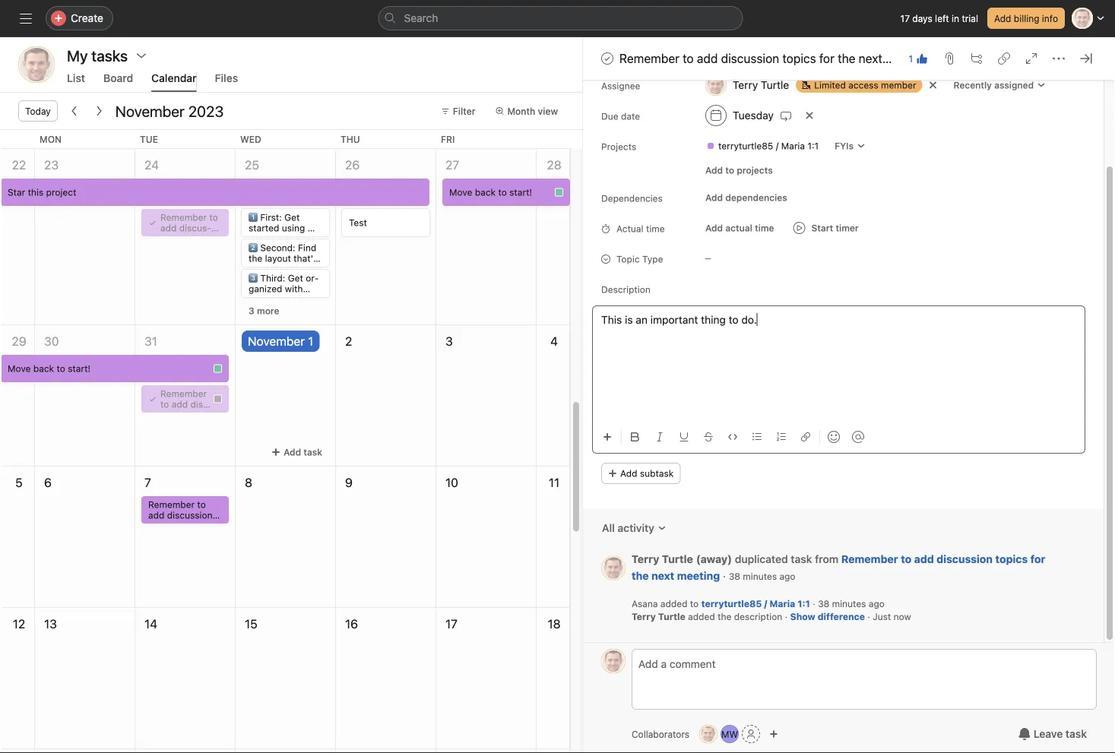 Task type: vqa. For each thing, say whether or not it's contained in the screenshot.
row
no



Task type: locate. For each thing, give the bounding box(es) containing it.
terry turtle link for (away)
[[632, 553, 693, 566]]

1 horizontal spatial ago
[[869, 599, 885, 610]]

the up asana
[[632, 570, 649, 583]]

remember to add discussion topics for the next meeting
[[620, 51, 930, 66], [632, 553, 1046, 583]]

minutes up difference at the bottom right of the page
[[832, 599, 866, 610]]

0 vertical spatial november
[[115, 102, 185, 120]]

/ inside asana added to terryturtle85 / maria 1:1 · 38 minutes ago terry turtle added the description · show difference · just now
[[764, 599, 767, 610]]

fyis
[[835, 141, 854, 152]]

star this project
[[8, 187, 76, 198]]

tuesday
[[733, 109, 774, 122]]

toolbar inside remember to add discussion topics for the next meeting dialog
[[597, 420, 1086, 454]]

0 horizontal spatial remember
[[620, 51, 680, 66]]

november 1
[[248, 334, 313, 349]]

board
[[103, 72, 133, 84]]

november for november 1
[[248, 334, 305, 349]]

main content
[[583, 0, 1104, 642]]

meeting
[[886, 51, 930, 66], [677, 570, 720, 583]]

remove assignee image
[[929, 81, 938, 90]]

1 horizontal spatial 3
[[446, 334, 453, 349]]

28
[[547, 158, 562, 172]]

maria down repeats icon
[[781, 141, 805, 152]]

terry down activity
[[632, 553, 659, 566]]

november down more
[[248, 334, 305, 349]]

from
[[815, 553, 839, 566]]

1 vertical spatial 1
[[308, 334, 313, 349]]

you
[[286, 264, 301, 274]]

project
[[46, 187, 76, 198]]

today
[[25, 106, 51, 116]]

·
[[723, 570, 726, 583], [813, 599, 816, 610], [785, 612, 788, 623], [868, 612, 870, 623]]

task for collaborators
[[1066, 728, 1087, 740]]

terryturtle85
[[718, 141, 773, 152], [701, 599, 762, 610]]

main content inside remember to add discussion topics for the next meeting dialog
[[583, 0, 1104, 642]]

1 vertical spatial 17
[[446, 617, 458, 631]]

remember to add discussion topics for the next meeting up terry turtle at right top
[[620, 51, 930, 66]]

turtle for terry turtle
[[761, 79, 789, 92]]

move back to start! down "27"
[[449, 187, 532, 198]]

1 horizontal spatial time
[[755, 223, 774, 234]]

1 vertical spatial move
[[8, 363, 31, 374]]

1 horizontal spatial move back to start!
[[449, 187, 532, 198]]

star
[[8, 187, 25, 198]]

1️⃣
[[249, 212, 258, 223]]

2 vertical spatial task
[[1066, 728, 1087, 740]]

0 vertical spatial terry turtle link
[[632, 553, 693, 566]]

next inside remember to add discussion topics for the next meeting
[[652, 570, 675, 583]]

add or remove collaborators image
[[769, 730, 779, 739]]

move down "27"
[[449, 187, 472, 198]]

tuesday button
[[699, 102, 799, 130]]

terryturtle85 / maria 1:1 link
[[700, 139, 825, 154], [701, 599, 810, 610]]

remember to add discussion topics for the next meeting dialog
[[583, 0, 1115, 753]]

full screen image
[[1026, 52, 1038, 65]]

0 horizontal spatial ago
[[780, 572, 796, 582]]

thing
[[701, 314, 726, 327]]

1 horizontal spatial start!
[[509, 187, 532, 198]]

/ down tuesday dropdown button on the right of page
[[776, 141, 779, 152]]

that's
[[294, 253, 318, 264]]

terry turtle link down activity
[[632, 553, 693, 566]]

tt button
[[18, 46, 55, 83], [601, 556, 626, 581], [601, 649, 626, 674], [700, 725, 718, 744]]

next up limited access member
[[859, 51, 883, 66]]

get down that's
[[288, 273, 303, 284]]

get right first:
[[284, 212, 300, 223]]

1 vertical spatial start!
[[68, 363, 91, 374]]

1 vertical spatial maria
[[770, 599, 795, 610]]

1 horizontal spatial 17
[[901, 13, 910, 24]]

/ up description
[[764, 599, 767, 610]]

1 horizontal spatial move
[[449, 187, 472, 198]]

0 vertical spatial 38
[[729, 572, 740, 582]]

22
[[12, 158, 26, 172]]

1 vertical spatial next
[[652, 570, 675, 583]]

27
[[446, 158, 459, 172]]

1 horizontal spatial for
[[819, 51, 835, 66]]

the inside asana added to terryturtle85 / maria 1:1 · 38 minutes ago terry turtle added the description · show difference · just now
[[718, 612, 732, 623]]

0 vertical spatial topics
[[783, 51, 816, 66]]

18
[[548, 617, 561, 631]]

meeting down (away)
[[677, 570, 720, 583]]

add for add actual time
[[706, 223, 723, 234]]

0 vertical spatial move back to start!
[[449, 187, 532, 198]]

10
[[446, 476, 458, 490]]

1 up member
[[909, 53, 913, 64]]

all
[[602, 522, 615, 535]]

0 vertical spatial 1:1
[[808, 141, 819, 152]]

repeats image
[[780, 110, 792, 122]]

duplicated task from
[[735, 553, 841, 566]]

0 vertical spatial ago
[[780, 572, 796, 582]]

0 horizontal spatial /
[[764, 599, 767, 610]]

terry for terry turtle (away)
[[632, 553, 659, 566]]

toolbar
[[597, 420, 1086, 454]]

0 horizontal spatial 17
[[446, 617, 458, 631]]

add subtask image
[[971, 52, 983, 65]]

7
[[144, 476, 151, 490]]

1:1 down clear due date icon
[[808, 141, 819, 152]]

1 vertical spatial 1:1
[[798, 599, 810, 610]]

0 vertical spatial task
[[304, 447, 322, 458]]

files
[[215, 72, 238, 84]]

0 horizontal spatial november
[[115, 102, 185, 120]]

1 horizontal spatial task
[[791, 553, 812, 566]]

0 vertical spatial discussion
[[721, 51, 779, 66]]

11
[[549, 476, 560, 490]]

1 vertical spatial 38
[[818, 599, 830, 610]]

files link
[[215, 72, 238, 92]]

an
[[636, 314, 648, 327]]

0 vertical spatial 3
[[249, 306, 254, 316]]

terry turtle link for added the description
[[632, 611, 686, 623]]

move back to start! down 30
[[8, 363, 91, 374]]

1 vertical spatial terryturtle85
[[701, 599, 762, 610]]

minutes down duplicated
[[743, 572, 777, 582]]

0 horizontal spatial time
[[646, 224, 665, 235]]

1 vertical spatial ago
[[869, 599, 885, 610]]

added
[[661, 599, 688, 610], [688, 612, 715, 623]]

wed
[[240, 134, 261, 144]]

organized
[[249, 273, 319, 294]]

add inside remember to add discussion topics for the next meeting
[[914, 553, 934, 566]]

assigned
[[995, 80, 1034, 91]]

add inside dropdown button
[[706, 223, 723, 234]]

leave task
[[1034, 728, 1087, 740]]

task for november 1
[[304, 447, 322, 458]]

more
[[257, 306, 279, 316]]

collaborators
[[632, 729, 690, 740]]

minutes
[[743, 572, 777, 582], [832, 599, 866, 610]]

38 inside the · 38 minutes ago
[[729, 572, 740, 582]]

1 left the 2 on the left top
[[308, 334, 313, 349]]

1️⃣ first: get started using my tasks 2️⃣ second: find the layout that's right for you 3️⃣ third: get organized with sections
[[249, 212, 321, 305]]

0 horizontal spatial add
[[697, 51, 718, 66]]

terry turtle link down asana
[[632, 611, 686, 623]]

at mention image
[[852, 431, 864, 444]]

2 horizontal spatial for
[[1031, 553, 1046, 566]]

do.
[[742, 314, 757, 327]]

1:1 up show
[[798, 599, 810, 610]]

terry inside dropdown button
[[733, 79, 758, 92]]

add for add subtask
[[620, 469, 637, 479]]

maria up show
[[770, 599, 795, 610]]

terryturtle85 up the add to projects button at the right of the page
[[718, 141, 773, 152]]

add for add billing info
[[994, 13, 1011, 24]]

now
[[894, 612, 911, 623]]

2 vertical spatial turtle
[[658, 612, 686, 623]]

2 vertical spatial terry
[[632, 612, 656, 623]]

· left show
[[785, 612, 788, 623]]

move back to start! for 30
[[8, 363, 91, 374]]

· left just
[[868, 612, 870, 623]]

1 horizontal spatial meeting
[[886, 51, 930, 66]]

1:1
[[808, 141, 819, 152], [798, 599, 810, 610]]

turtle inside asana added to terryturtle85 / maria 1:1 · 38 minutes ago terry turtle added the description · show difference · just now
[[658, 612, 686, 623]]

layout
[[265, 253, 291, 264]]

minutes inside asana added to terryturtle85 / maria 1:1 · 38 minutes ago terry turtle added the description · show difference · just now
[[832, 599, 866, 610]]

remember right from
[[841, 553, 898, 566]]

2 vertical spatial for
[[1031, 553, 1046, 566]]

topic
[[617, 254, 640, 265]]

ago up just
[[869, 599, 885, 610]]

25
[[245, 158, 259, 172]]

the inside 1️⃣ first: get started using my tasks 2️⃣ second: find the layout that's right for you 3️⃣ third: get organized with sections
[[249, 253, 262, 264]]

1 vertical spatial november
[[248, 334, 305, 349]]

copy task link image
[[998, 52, 1010, 65]]

1 horizontal spatial november
[[248, 334, 305, 349]]

terryturtle85 up description
[[701, 599, 762, 610]]

0 horizontal spatial next
[[652, 570, 675, 583]]

november up tue
[[115, 102, 185, 120]]

recently assigned button
[[947, 75, 1053, 96]]

1 horizontal spatial /
[[776, 141, 779, 152]]

turtle inside dropdown button
[[761, 79, 789, 92]]

1 terry turtle link from the top
[[632, 553, 693, 566]]

tt inside main content
[[608, 563, 619, 574]]

start! for 30
[[68, 363, 91, 374]]

terryturtle85 / maria 1:1 link up the projects
[[700, 139, 825, 154]]

0 vertical spatial 17
[[901, 13, 910, 24]]

8
[[245, 476, 252, 490]]

0 vertical spatial maria
[[781, 141, 805, 152]]

1 vertical spatial turtle
[[662, 553, 693, 566]]

0 vertical spatial /
[[776, 141, 779, 152]]

1 vertical spatial meeting
[[677, 570, 720, 583]]

1 vertical spatial task
[[791, 553, 812, 566]]

dependencies
[[601, 193, 663, 204]]

38 inside asana added to terryturtle85 / maria 1:1 · 38 minutes ago terry turtle added the description · show difference · just now
[[818, 599, 830, 610]]

turtle down terry turtle (away)
[[658, 612, 686, 623]]

add dependencies button
[[699, 187, 794, 209]]

task inside button
[[1066, 728, 1087, 740]]

link image
[[801, 433, 810, 442]]

main content containing terry turtle
[[583, 0, 1104, 642]]

(away)
[[696, 553, 732, 566]]

1 vertical spatial move back to start!
[[8, 363, 91, 374]]

0 horizontal spatial added
[[661, 599, 688, 610]]

add to projects
[[706, 165, 773, 176]]

this is an important thing to do.
[[601, 314, 757, 327]]

type
[[642, 254, 663, 265]]

actual
[[617, 224, 644, 235]]

turtle up repeats icon
[[761, 79, 789, 92]]

remember
[[620, 51, 680, 66], [841, 553, 898, 566]]

maria
[[781, 141, 805, 152], [770, 599, 795, 610]]

0 vertical spatial 1
[[909, 53, 913, 64]]

2
[[345, 334, 352, 349]]

2 horizontal spatial task
[[1066, 728, 1087, 740]]

0 vertical spatial move
[[449, 187, 472, 198]]

added right asana
[[661, 599, 688, 610]]

0 horizontal spatial 38
[[729, 572, 740, 582]]

0 horizontal spatial 1
[[308, 334, 313, 349]]

remember up assignee
[[620, 51, 680, 66]]

1 horizontal spatial discussion
[[937, 553, 993, 566]]

clear due date image
[[805, 111, 814, 120]]

0 horizontal spatial move back to start!
[[8, 363, 91, 374]]

bold image
[[631, 433, 640, 442]]

add for add to projects
[[706, 165, 723, 176]]

get
[[284, 212, 300, 223], [288, 273, 303, 284]]

using
[[282, 223, 305, 233]]

1 vertical spatial added
[[688, 612, 715, 623]]

4
[[550, 334, 558, 349]]

remember to add discussion topics for the next meeting up difference at the bottom right of the page
[[632, 553, 1046, 583]]

0 horizontal spatial for
[[271, 264, 283, 274]]

0 horizontal spatial move
[[8, 363, 31, 374]]

numbered list image
[[777, 433, 786, 442]]

the left description
[[718, 612, 732, 623]]

0 horizontal spatial discussion
[[721, 51, 779, 66]]

added left description
[[688, 612, 715, 623]]

italics image
[[655, 433, 664, 442]]

14
[[144, 617, 157, 631]]

3 inside 3 more button
[[249, 306, 254, 316]]

1 horizontal spatial minutes
[[832, 599, 866, 610]]

0 horizontal spatial task
[[304, 447, 322, 458]]

meeting up member
[[886, 51, 930, 66]]

16
[[345, 617, 358, 631]]

code image
[[728, 433, 737, 442]]

38 up the show difference button
[[818, 599, 830, 610]]

1 vertical spatial terry
[[632, 553, 659, 566]]

0 vertical spatial add
[[697, 51, 718, 66]]

next down terry turtle (away)
[[652, 570, 675, 583]]

· down (away)
[[723, 570, 726, 583]]

0 vertical spatial minutes
[[743, 572, 777, 582]]

1 vertical spatial minutes
[[832, 599, 866, 610]]

1 vertical spatial 3
[[446, 334, 453, 349]]

terry down asana
[[632, 612, 656, 623]]

0 horizontal spatial back
[[33, 363, 54, 374]]

just
[[873, 612, 891, 623]]

tasks
[[249, 233, 271, 244]]

add inside button
[[994, 13, 1011, 24]]

remember inside remember to add discussion topics for the next meeting
[[841, 553, 898, 566]]

1 vertical spatial remember
[[841, 553, 898, 566]]

0 vertical spatial terry
[[733, 79, 758, 92]]

move for 27
[[449, 187, 472, 198]]

terryturtle85 / maria 1:1 link up description
[[701, 599, 810, 610]]

for
[[819, 51, 835, 66], [271, 264, 283, 274], [1031, 553, 1046, 566]]

mw button
[[721, 725, 739, 744]]

1 horizontal spatial remember
[[841, 553, 898, 566]]

ago down duplicated task from
[[780, 572, 796, 582]]

/
[[776, 141, 779, 152], [764, 599, 767, 610]]

15
[[245, 617, 257, 631]]

0 vertical spatial back
[[475, 187, 496, 198]]

1 vertical spatial /
[[764, 599, 767, 610]]

3 for 3
[[446, 334, 453, 349]]

move down 29
[[8, 363, 31, 374]]

1 horizontal spatial back
[[475, 187, 496, 198]]

sections
[[249, 294, 285, 305]]

task inside "button"
[[304, 447, 322, 458]]

bulleted list image
[[753, 433, 762, 442]]

start!
[[509, 187, 532, 198], [68, 363, 91, 374]]

38 down (away)
[[729, 572, 740, 582]]

terry inside asana added to terryturtle85 / maria 1:1 · 38 minutes ago terry turtle added the description · show difference · just now
[[632, 612, 656, 623]]

asana
[[632, 599, 658, 610]]

2 terry turtle link from the top
[[632, 611, 686, 623]]

1 vertical spatial terry turtle link
[[632, 611, 686, 623]]

1 horizontal spatial topics
[[996, 553, 1028, 566]]

turtle left (away)
[[662, 553, 693, 566]]

1 horizontal spatial add
[[914, 553, 934, 566]]

terry up tuesday dropdown button on the right of page
[[733, 79, 758, 92]]

1 horizontal spatial 1
[[909, 53, 913, 64]]

0 horizontal spatial start!
[[68, 363, 91, 374]]

the up 3️⃣
[[249, 253, 262, 264]]

1 vertical spatial back
[[33, 363, 54, 374]]

0 horizontal spatial meeting
[[677, 570, 720, 583]]

terry for terry turtle
[[733, 79, 758, 92]]

add inside "button"
[[284, 447, 301, 458]]

for inside remember to add discussion topics for the next meeting
[[1031, 553, 1046, 566]]

0 horizontal spatial minutes
[[743, 572, 777, 582]]

expand sidebar image
[[20, 12, 32, 24]]

discussion
[[721, 51, 779, 66], [937, 553, 993, 566]]



Task type: describe. For each thing, give the bounding box(es) containing it.
left
[[935, 13, 949, 24]]

to inside remember to add discussion topics for the next meeting
[[901, 553, 912, 566]]

add for add dependencies
[[706, 193, 723, 203]]

24
[[144, 158, 159, 172]]

first:
[[260, 212, 282, 223]]

actual time
[[617, 224, 665, 235]]

days
[[913, 13, 933, 24]]

recently
[[954, 80, 992, 91]]

is
[[625, 314, 633, 327]]

3 for 3 more
[[249, 306, 254, 316]]

projects
[[737, 165, 773, 176]]

17 days left in trial
[[901, 13, 978, 24]]

Completed checkbox
[[598, 49, 617, 68]]

due
[[601, 111, 619, 122]]

terryturtle85 / maria 1:1
[[718, 141, 819, 152]]

subtask
[[640, 469, 674, 479]]

the inside remember to add discussion topics for the next meeting
[[632, 570, 649, 583]]

test
[[349, 217, 367, 228]]

to inside button
[[726, 165, 734, 176]]

3 more
[[249, 306, 279, 316]]

terry turtle
[[733, 79, 789, 92]]

list link
[[67, 72, 85, 92]]

leave task button
[[1009, 721, 1097, 748]]

dependencies
[[726, 193, 787, 203]]

add for add task
[[284, 447, 301, 458]]

0 vertical spatial terryturtle85 / maria 1:1 link
[[700, 139, 825, 154]]

17 for 17
[[446, 617, 458, 631]]

29
[[12, 334, 26, 349]]

limited access member
[[814, 80, 917, 91]]

— button
[[699, 248, 790, 270]]

duplicated
[[735, 553, 788, 566]]

fyis button
[[828, 136, 873, 157]]

month
[[507, 106, 535, 116]]

important
[[651, 314, 698, 327]]

for inside 1️⃣ first: get started using my tasks 2️⃣ second: find the layout that's right for you 3️⃣ third: get organized with sections
[[271, 264, 283, 274]]

discussion inside remember to add discussion topics for the next meeting
[[937, 553, 993, 566]]

show options image
[[135, 49, 148, 62]]

search list box
[[378, 6, 743, 30]]

this
[[601, 314, 622, 327]]

1 horizontal spatial added
[[688, 612, 715, 623]]

with
[[285, 284, 303, 294]]

calendar link
[[151, 72, 197, 92]]

fri
[[441, 134, 455, 144]]

filter
[[453, 106, 476, 116]]

0 horizontal spatial topics
[[783, 51, 816, 66]]

second:
[[260, 243, 295, 253]]

mw
[[722, 729, 738, 740]]

attachments: add a file to this task, remember to add discussion topics for the next meeting image
[[943, 52, 956, 65]]

november for november 2023
[[115, 102, 185, 120]]

month view
[[507, 106, 558, 116]]

0 vertical spatial next
[[859, 51, 883, 66]]

asana added to terryturtle85 / maria 1:1 · 38 minutes ago terry turtle added the description · show difference · just now
[[632, 599, 911, 623]]

add subtask button
[[601, 463, 681, 485]]

2️⃣
[[249, 243, 258, 253]]

strikethrough image
[[704, 433, 713, 442]]

my tasks
[[67, 46, 128, 64]]

more actions for this task image
[[1053, 52, 1065, 65]]

0 vertical spatial for
[[819, 51, 835, 66]]

start
[[812, 223, 833, 234]]

3 more button
[[242, 300, 286, 322]]

add subtask
[[620, 469, 674, 479]]

assignee
[[601, 81, 640, 92]]

meeting inside remember to add discussion topics for the next meeting
[[677, 570, 720, 583]]

member
[[881, 80, 917, 91]]

create
[[71, 12, 103, 24]]

remember to add discussion topics for the next meeting link
[[632, 553, 1046, 583]]

insert an object image
[[603, 433, 612, 442]]

leave
[[1034, 728, 1063, 740]]

description
[[601, 285, 651, 295]]

1 vertical spatial topics
[[996, 553, 1028, 566]]

1 vertical spatial terryturtle85 / maria 1:1 link
[[701, 599, 810, 610]]

maria inside asana added to terryturtle85 / maria 1:1 · 38 minutes ago terry turtle added the description · show difference · just now
[[770, 599, 795, 610]]

move for 30
[[8, 363, 31, 374]]

· up show
[[813, 599, 816, 610]]

ago inside asana added to terryturtle85 / maria 1:1 · 38 minutes ago terry turtle added the description · show difference · just now
[[869, 599, 885, 610]]

thu
[[341, 134, 360, 144]]

emoji image
[[828, 431, 840, 444]]

1 inside 1 button
[[909, 53, 913, 64]]

all activity button
[[592, 515, 677, 542]]

add dependencies
[[706, 193, 787, 203]]

0 vertical spatial remember
[[620, 51, 680, 66]]

to inside asana added to terryturtle85 / maria 1:1 · 38 minutes ago terry turtle added the description · show difference · just now
[[690, 599, 699, 610]]

close details image
[[1080, 52, 1092, 65]]

limited
[[814, 80, 846, 91]]

info
[[1042, 13, 1058, 24]]

search button
[[378, 6, 743, 30]]

access
[[849, 80, 879, 91]]

right
[[249, 264, 269, 274]]

minutes inside the · 38 minutes ago
[[743, 572, 777, 582]]

6
[[44, 476, 52, 490]]

recently assigned
[[954, 80, 1034, 91]]

17 for 17 days left in trial
[[901, 13, 910, 24]]

trial
[[962, 13, 978, 24]]

time inside dropdown button
[[755, 223, 774, 234]]

previous month image
[[68, 105, 80, 117]]

0 vertical spatial get
[[284, 212, 300, 223]]

view
[[538, 106, 558, 116]]

this
[[28, 187, 44, 198]]

start timer button
[[787, 218, 865, 239]]

1:1 inside asana added to terryturtle85 / maria 1:1 · 38 minutes ago terry turtle added the description · show difference · just now
[[798, 599, 810, 610]]

my
[[308, 223, 321, 233]]

list
[[67, 72, 85, 84]]

0 vertical spatial terryturtle85
[[718, 141, 773, 152]]

the up limited
[[838, 51, 856, 66]]

back for 30
[[33, 363, 54, 374]]

completed image
[[598, 49, 617, 68]]

move back to start! for 27
[[449, 187, 532, 198]]

0 vertical spatial remember to add discussion topics for the next meeting
[[620, 51, 930, 66]]

ago inside the · 38 minutes ago
[[780, 572, 796, 582]]

terryturtle85 inside asana added to terryturtle85 / maria 1:1 · 38 minutes ago terry turtle added the description · show difference · just now
[[701, 599, 762, 610]]

0 vertical spatial added
[[661, 599, 688, 610]]

—
[[705, 254, 711, 263]]

1 button
[[904, 48, 933, 69]]

started
[[249, 223, 279, 233]]

30
[[44, 334, 59, 349]]

show difference button
[[790, 612, 865, 623]]

9
[[345, 476, 353, 490]]

next month image
[[93, 105, 105, 117]]

difference
[[818, 612, 865, 623]]

1 vertical spatial remember to add discussion topics for the next meeting
[[632, 553, 1046, 583]]

billing
[[1014, 13, 1040, 24]]

calendar
[[151, 72, 197, 84]]

board link
[[103, 72, 133, 92]]

1 vertical spatial get
[[288, 273, 303, 284]]

topic type
[[617, 254, 663, 265]]

search
[[404, 12, 438, 24]]

turtle for terry turtle (away)
[[662, 553, 693, 566]]

back for 27
[[475, 187, 496, 198]]

start! for 27
[[509, 187, 532, 198]]

underline image
[[680, 433, 689, 442]]

add task button
[[265, 442, 329, 463]]

0 vertical spatial meeting
[[886, 51, 930, 66]]

actual
[[726, 223, 753, 234]]



